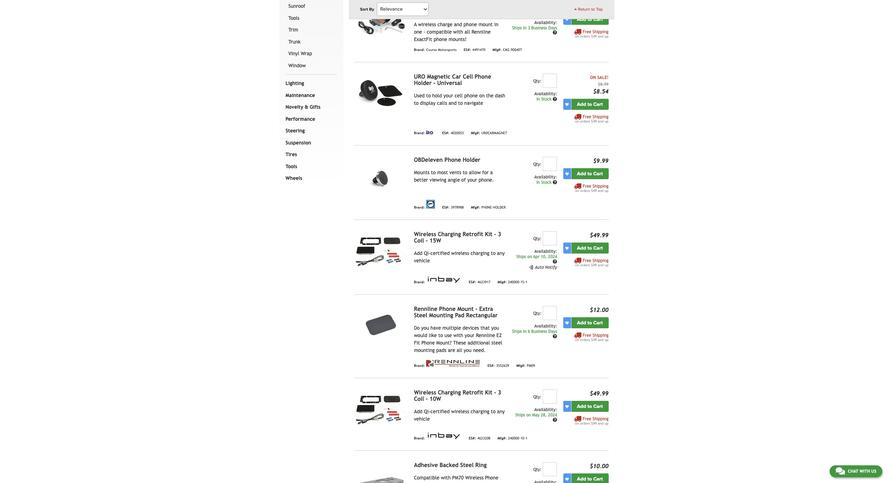 Task type: locate. For each thing, give the bounding box(es) containing it.
2 in stock from the top
[[537, 180, 553, 185]]

mfg#: right 4623208
[[498, 437, 507, 441]]

question circle image
[[553, 31, 557, 35], [553, 335, 557, 339]]

0 vertical spatial qi-
[[424, 251, 431, 256]]

None number field
[[543, 2, 557, 17], [543, 74, 557, 88], [543, 157, 557, 171], [543, 232, 557, 246], [543, 306, 557, 321], [543, 390, 557, 404], [543, 463, 557, 477], [543, 2, 557, 17], [543, 74, 557, 88], [543, 157, 557, 171], [543, 232, 557, 246], [543, 306, 557, 321], [543, 390, 557, 404], [543, 463, 557, 477]]

es#3552629 - pm09 - rennline phone mount - extra steel mounting pad rectangular - do you have multiple devices that you would like to use with your rennline ez fit phone mount? these additional steel mounting pads are all you need. - rennline - audi bmw volkswagen mercedes benz mini porsche image
[[355, 306, 408, 347]]

autogrip wireless induction charger - tan leather link
[[414, 2, 488, 15]]

1 inbay - corporate logo image from the top
[[426, 277, 462, 284]]

4 $49 from the top
[[591, 264, 597, 267]]

1 for wireless charging retrofit kit - 3 coil - 15w
[[526, 280, 528, 284]]

2 horizontal spatial you
[[491, 326, 499, 331]]

any
[[497, 251, 505, 256], [497, 409, 505, 415]]

tools link down sunroof
[[287, 12, 336, 24]]

3 qty: from the top
[[534, 237, 542, 242]]

1 $49 from the top
[[591, 34, 597, 38]]

1 free shipping on orders $49 and up from the top
[[575, 29, 609, 38]]

0 vertical spatial add qi-certified wireless charging to any vehicle
[[414, 251, 505, 264]]

mfg#: for rennline phone mount - extra steel mounting pad rectangular
[[516, 364, 526, 368]]

qi-
[[424, 251, 431, 256], [424, 409, 431, 415]]

your inside do you have multiple devices that you would like to use with your rennline ez fit phone mount? these additional steel mounting pads are all you need.
[[465, 333, 475, 339]]

0 vertical spatial tools
[[288, 15, 300, 21]]

vinyl
[[288, 51, 299, 56]]

return to top
[[577, 7, 603, 12]]

1 vertical spatial tools
[[286, 164, 297, 169]]

4 brand: from the top
[[414, 280, 425, 284]]

phone down ring
[[485, 476, 499, 481]]

wireless inside a wireless charge and phone mount in one - compatible with all rennline exactfit phone mounts!
[[418, 22, 436, 27]]

rennline up do
[[414, 306, 437, 313]]

mounting
[[429, 313, 453, 319]]

cart for wireless charging retrofit kit - 3 coil - 10w
[[593, 404, 603, 410]]

0 vertical spatial 240000-
[[508, 280, 521, 284]]

availability: for rennline phone mount - extra steel mounting pad rectangular
[[535, 324, 557, 329]]

ships left apr at the bottom right of the page
[[517, 255, 526, 260]]

mfg#: left cm2.90040t
[[493, 48, 502, 52]]

phone up navigate
[[464, 93, 478, 99]]

1 vertical spatial rennline
[[414, 306, 437, 313]]

3 for wireless charging retrofit kit - 3 coil - 15w
[[498, 231, 501, 238]]

3 add to wish list image from the top
[[565, 478, 569, 481]]

5 add to cart from the top
[[577, 320, 603, 326]]

charge
[[438, 22, 453, 27]]

certified
[[431, 251, 450, 256], [431, 409, 450, 415]]

mounts to most vents to allow for a better viewing angle of your phone.
[[414, 170, 494, 183]]

wifi image
[[529, 265, 533, 270]]

trim link
[[287, 24, 336, 36]]

chat
[[848, 470, 859, 474]]

1 vertical spatial 1
[[526, 437, 528, 441]]

1 vertical spatial 240000-
[[508, 437, 521, 441]]

like
[[429, 333, 437, 339]]

free shipping on orders $49 and up for obdeleven phone holder
[[575, 184, 609, 193]]

mount?
[[436, 341, 452, 346]]

cm2.90040t
[[503, 48, 522, 52]]

1 kit from the top
[[485, 231, 493, 238]]

5 free from the top
[[583, 333, 591, 338]]

1 vertical spatial steel
[[460, 463, 474, 469]]

3 question circle image from the top
[[553, 260, 557, 264]]

6 $49 from the top
[[591, 422, 597, 426]]

1 horizontal spatial steel
[[460, 463, 474, 469]]

3 up from the top
[[605, 189, 609, 193]]

one
[[414, 29, 422, 35]]

2 add qi-certified wireless charging to any vehicle from the top
[[414, 409, 505, 422]]

tools link up 'wheels'
[[284, 161, 336, 173]]

0 vertical spatial your
[[444, 93, 453, 99]]

4 availability: from the top
[[535, 249, 557, 254]]

0 horizontal spatial all
[[457, 348, 462, 354]]

$49 for wireless charging retrofit kit - 3 coil - 10w
[[591, 422, 597, 426]]

these
[[453, 341, 466, 346]]

add to wish list image
[[565, 103, 569, 106], [565, 322, 569, 325], [565, 478, 569, 481]]

es#4505837 - pm70_r - adhesive backed steel ring - compatible with pm70 wireless phone charger - rennline - audi bmw volkswagen mercedes benz mini porsche image
[[355, 463, 408, 484]]

with inside a wireless charge and phone mount in one - compatible with all rennline exactfit phone mounts!
[[453, 29, 463, 35]]

qty: for wireless charging retrofit kit - 3 coil - 15w
[[534, 237, 542, 242]]

ph0ne-
[[482, 206, 493, 210]]

1 add to wish list image from the top
[[565, 18, 569, 21]]

2 days from the top
[[549, 330, 557, 334]]

0 vertical spatial charger
[[414, 8, 435, 15]]

up for obdeleven phone holder
[[605, 189, 609, 193]]

5 up from the top
[[605, 338, 609, 342]]

question circle image down ships in 6 business days
[[553, 335, 557, 339]]

free for obdeleven phone holder
[[583, 184, 591, 189]]

phone down "compatible"
[[434, 37, 447, 42]]

1 business from the top
[[532, 26, 547, 30]]

vehicle down 15w
[[414, 258, 430, 264]]

charging down wireless charging retrofit kit - 3 coil - 15w
[[471, 251, 490, 256]]

of
[[461, 177, 466, 183]]

sort
[[360, 7, 368, 12]]

0 vertical spatial phone
[[464, 22, 477, 27]]

free shipping on orders $49 and up for wireless charging retrofit kit - 3 coil - 10w
[[575, 417, 609, 426]]

0 vertical spatial any
[[497, 251, 505, 256]]

vehicle down 10w on the left
[[414, 417, 430, 422]]

in for ships in 3 business days
[[523, 26, 527, 30]]

magnetic
[[427, 73, 451, 80]]

0 vertical spatial stock
[[541, 97, 552, 102]]

qi- down 15w
[[424, 251, 431, 256]]

1 horizontal spatial you
[[464, 348, 472, 354]]

1 vertical spatial any
[[497, 409, 505, 415]]

2024 right 10,
[[548, 255, 557, 260]]

add to cart for rennline phone mount - extra steel mounting pad rectangular
[[577, 320, 603, 326]]

brand: course motorsports
[[414, 48, 457, 52]]

0 vertical spatial $49.99
[[590, 232, 609, 239]]

es#: left 4491470
[[464, 48, 471, 52]]

your down allow
[[467, 177, 477, 183]]

charging inside wireless charging retrofit kit - 3 coil - 10w
[[438, 390, 461, 397]]

1 vertical spatial certified
[[431, 409, 450, 415]]

2 up from the top
[[605, 120, 609, 123]]

2 question circle image from the top
[[553, 181, 557, 185]]

the
[[486, 93, 494, 99]]

6 shipping from the top
[[593, 417, 609, 422]]

0 vertical spatial wireless
[[418, 22, 436, 27]]

4 shipping from the top
[[593, 259, 609, 264]]

add qi-certified wireless charging to any vehicle down wireless charging retrofit kit - 3 coil - 10w link
[[414, 409, 505, 422]]

2 charger from the top
[[414, 483, 431, 484]]

shipping for autogrip wireless induction charger - tan leather
[[593, 29, 609, 34]]

es#: left 3552629
[[488, 364, 495, 368]]

tools inside interior subcategories element
[[288, 15, 300, 21]]

3 shipping from the top
[[593, 184, 609, 189]]

1 in from the top
[[537, 97, 540, 102]]

mfg#: left the ph0ne- in the right of the page
[[471, 206, 480, 210]]

all down 'these'
[[457, 348, 462, 354]]

0 vertical spatial 1
[[526, 280, 528, 284]]

phone up mounting
[[422, 341, 435, 346]]

up for wireless charging retrofit kit - 3 coil - 10w
[[605, 422, 609, 426]]

charger down the compatible
[[414, 483, 431, 484]]

es#: left 4623208
[[469, 437, 476, 441]]

1 240000- from the top
[[508, 280, 521, 284]]

1 orders from the top
[[580, 34, 590, 38]]

days for ships in 3 business days
[[549, 26, 557, 30]]

2 free shipping on orders $49 and up from the top
[[575, 115, 609, 123]]

caret up image
[[574, 7, 577, 11]]

1 vertical spatial all
[[457, 348, 462, 354]]

shipping for wireless charging retrofit kit - 3 coil - 10w
[[593, 417, 609, 422]]

in
[[537, 97, 540, 102], [537, 180, 540, 185]]

with up mounts!
[[453, 29, 463, 35]]

charger inside autogrip wireless induction charger - tan leather
[[414, 8, 435, 15]]

in for uro magnetic car cell phone holder - universal
[[537, 97, 540, 102]]

all up mounts!
[[465, 29, 470, 35]]

uro - corporate logo image
[[426, 131, 435, 134]]

1 vertical spatial $49.99
[[590, 391, 609, 398]]

0 vertical spatial charging
[[438, 231, 461, 238]]

1 vertical spatial stock
[[541, 180, 552, 185]]

2 orders from the top
[[580, 120, 590, 123]]

add to wish list image
[[565, 18, 569, 21], [565, 172, 569, 176], [565, 247, 569, 250], [565, 405, 569, 409]]

add for add to cart button related to rennline phone mount - extra steel mounting pad rectangular
[[577, 320, 586, 326]]

2 free from the top
[[583, 115, 591, 120]]

1 vertical spatial days
[[549, 330, 557, 334]]

pm70
[[452, 476, 464, 481]]

wireless down wireless charging retrofit kit - 3 coil - 10w link
[[451, 409, 469, 415]]

10w
[[430, 396, 441, 403]]

es#: for uro magnetic car cell phone holder - universal
[[442, 131, 450, 135]]

charging down es#: 3978988
[[438, 231, 461, 238]]

availability: for obdeleven phone holder
[[535, 175, 557, 180]]

add for autogrip wireless induction charger - tan leather add to cart button
[[577, 16, 586, 22]]

3 $49 from the top
[[591, 189, 597, 193]]

2 vertical spatial wireless
[[451, 409, 469, 415]]

kit inside wireless charging retrofit kit - 3 coil - 10w
[[485, 390, 493, 397]]

orders
[[580, 34, 590, 38], [580, 120, 590, 123], [580, 189, 590, 193], [580, 264, 590, 267], [580, 338, 590, 342], [580, 422, 590, 426]]

7 add to cart from the top
[[577, 477, 603, 483]]

2 question circle image from the top
[[553, 335, 557, 339]]

- right one
[[424, 29, 425, 35]]

vinyl wrap link
[[287, 48, 336, 60]]

2 inbay - corporate logo image from the top
[[426, 433, 462, 440]]

5 qty: from the top
[[534, 395, 542, 400]]

1 vehicle from the top
[[414, 258, 430, 264]]

2 vehicle from the top
[[414, 417, 430, 422]]

you up ez
[[491, 326, 499, 331]]

- up hold
[[434, 80, 436, 87]]

inbay - corporate logo image up backed
[[426, 433, 462, 440]]

6 cart from the top
[[593, 404, 603, 410]]

question circle image
[[553, 97, 557, 102], [553, 181, 557, 185], [553, 260, 557, 264], [553, 418, 557, 423]]

1 add to cart from the top
[[577, 16, 603, 22]]

0 vertical spatial rennline
[[472, 29, 491, 35]]

2 brand: from the top
[[414, 131, 425, 135]]

shipping for wireless charging retrofit kit - 3 coil - 15w
[[593, 259, 609, 264]]

charging for 15w
[[438, 231, 461, 238]]

4 question circle image from the top
[[553, 418, 557, 423]]

0 vertical spatial charging
[[471, 251, 490, 256]]

1 vertical spatial business
[[532, 330, 547, 334]]

5 shipping from the top
[[593, 333, 609, 338]]

orders for wireless charging retrofit kit - 3 coil - 15w
[[580, 264, 590, 267]]

3 inside wireless charging retrofit kit - 3 coil - 10w
[[498, 390, 501, 397]]

0 vertical spatial inbay - corporate logo image
[[426, 277, 462, 284]]

any up the mfg#: 240000-15-1
[[497, 251, 505, 256]]

with left pm70
[[441, 476, 451, 481]]

in for ships in 6 business days
[[523, 330, 527, 334]]

mounts!
[[449, 37, 467, 42]]

2 charging from the top
[[438, 390, 461, 397]]

4 orders from the top
[[580, 264, 590, 267]]

retrofit down rennline - corporate logo
[[463, 390, 483, 397]]

your inside mounts to most vents to allow for a better viewing angle of your phone.
[[467, 177, 477, 183]]

5 add to cart button from the top
[[571, 318, 609, 329]]

inbay - corporate logo image up rennline phone mount - extra steel mounting pad rectangular
[[426, 277, 462, 284]]

sunroof
[[288, 3, 305, 9]]

coil inside wireless charging retrofit kit - 3 coil - 10w
[[414, 396, 424, 403]]

1 qi- from the top
[[424, 251, 431, 256]]

tools down tires
[[286, 164, 297, 169]]

coil inside wireless charging retrofit kit - 3 coil - 15w
[[414, 238, 424, 244]]

rennline inside do you have multiple devices that you would like to use with your rennline ez fit phone mount? these additional steel mounting pads are all you need.
[[476, 333, 495, 339]]

4 add to cart button from the top
[[571, 243, 609, 254]]

2 certified from the top
[[431, 409, 450, 415]]

2 add to wish list image from the top
[[565, 172, 569, 176]]

1 qty: from the top
[[534, 79, 542, 84]]

1 vertical spatial charger
[[414, 483, 431, 484]]

steel inside rennline phone mount - extra steel mounting pad rectangular
[[414, 313, 427, 319]]

charging inside wireless charging retrofit kit - 3 coil - 15w
[[438, 231, 461, 238]]

certified down 10w on the left
[[431, 409, 450, 415]]

with left us
[[860, 470, 870, 474]]

phone left mount
[[439, 306, 456, 313]]

would
[[414, 333, 427, 339]]

4 add to wish list image from the top
[[565, 405, 569, 409]]

1 horizontal spatial all
[[465, 29, 470, 35]]

$49
[[591, 34, 597, 38], [591, 120, 597, 123], [591, 189, 597, 193], [591, 264, 597, 267], [591, 338, 597, 342], [591, 422, 597, 426]]

1 question circle image from the top
[[553, 97, 557, 102]]

- left the tan
[[437, 8, 439, 15]]

ships left 6
[[512, 330, 522, 334]]

holder up used
[[414, 80, 432, 87]]

1 $49.99 from the top
[[590, 232, 609, 239]]

1 vertical spatial 2024
[[548, 413, 557, 418]]

0 vertical spatial vehicle
[[414, 258, 430, 264]]

inbay - corporate logo image
[[426, 277, 462, 284], [426, 433, 462, 440]]

rennline down the that
[[476, 333, 495, 339]]

with inside compatible with pm70 wireless phone charger
[[441, 476, 451, 481]]

6 brand: from the top
[[414, 437, 425, 441]]

steel left ring
[[460, 463, 474, 469]]

1 vertical spatial your
[[467, 177, 477, 183]]

and inside used to hold your cell phone on the dash to display calls and to navigate
[[449, 100, 457, 106]]

wireless right a
[[418, 22, 436, 27]]

auto notify link
[[529, 265, 557, 270]]

- left extra
[[476, 306, 478, 313]]

6 free from the top
[[583, 417, 591, 422]]

add qi-certified wireless charging to any vehicle down wireless charging retrofit kit - 3 coil - 15w
[[414, 251, 505, 264]]

0 vertical spatial in
[[537, 97, 540, 102]]

mfg#: cm2.90040t
[[493, 48, 522, 52]]

1 charging from the top
[[438, 231, 461, 238]]

2 1 from the top
[[526, 437, 528, 441]]

up for rennline phone mount - extra steel mounting pad rectangular
[[605, 338, 609, 342]]

es#: for obdeleven phone holder
[[442, 206, 450, 210]]

- down holder at the top
[[494, 231, 496, 238]]

3 availability: from the top
[[535, 175, 557, 180]]

es#: for wireless charging retrofit kit - 3 coil - 10w
[[469, 437, 476, 441]]

kit
[[485, 231, 493, 238], [485, 390, 493, 397]]

window
[[288, 63, 306, 68]]

3 add to cart button from the top
[[571, 169, 609, 180]]

0 vertical spatial in stock
[[537, 97, 553, 102]]

0 vertical spatial question circle image
[[553, 31, 557, 35]]

ez
[[497, 333, 502, 339]]

es#: left 3978988
[[442, 206, 450, 210]]

0 vertical spatial certified
[[431, 251, 450, 256]]

3 free from the top
[[583, 184, 591, 189]]

2 vertical spatial 3
[[498, 390, 501, 397]]

1 vertical spatial vehicle
[[414, 417, 430, 422]]

0 vertical spatial coil
[[414, 238, 424, 244]]

brand: for obdeleven phone holder
[[414, 206, 425, 210]]

$49 for rennline phone mount - extra steel mounting pad rectangular
[[591, 338, 597, 342]]

2 240000- from the top
[[508, 437, 521, 441]]

1 vertical spatial charging
[[471, 409, 490, 415]]

2 add to cart from the top
[[577, 101, 603, 108]]

1 vertical spatial add qi-certified wireless charging to any vehicle
[[414, 409, 505, 422]]

3 inside wireless charging retrofit kit - 3 coil - 15w
[[498, 231, 501, 238]]

may
[[532, 413, 540, 418]]

1 shipping from the top
[[593, 29, 609, 34]]

up for autogrip wireless induction charger - tan leather
[[605, 34, 609, 38]]

availability: for wireless charging retrofit kit - 3 coil - 15w
[[535, 249, 557, 254]]

1 vertical spatial wireless
[[451, 251, 469, 256]]

in stock for on sale!
[[537, 97, 553, 102]]

4 cart from the top
[[593, 245, 603, 252]]

in for obdeleven phone holder
[[537, 180, 540, 185]]

0 vertical spatial days
[[549, 26, 557, 30]]

2 $49.99 from the top
[[590, 391, 609, 398]]

kit down es#: 3552629
[[485, 390, 493, 397]]

any for wireless charging retrofit kit - 3 coil - 15w
[[497, 251, 505, 256]]

rennline inside a wireless charge and phone mount in one - compatible with all rennline exactfit phone mounts!
[[472, 29, 491, 35]]

1 up from the top
[[605, 34, 609, 38]]

wireless for wireless charging retrofit kit - 3 coil - 15w
[[451, 251, 469, 256]]

1 vertical spatial phone
[[434, 37, 447, 42]]

rennline - corporate logo image
[[426, 360, 481, 367]]

mfg#: right 4623917
[[498, 280, 507, 284]]

phone left mount
[[464, 22, 477, 27]]

1 question circle image from the top
[[553, 31, 557, 35]]

wrap
[[301, 51, 312, 56]]

retrofit inside wireless charging retrofit kit - 3 coil - 15w
[[463, 231, 483, 238]]

uro
[[414, 73, 425, 80]]

0 vertical spatial 3
[[528, 26, 530, 30]]

1 vertical spatial inbay - corporate logo image
[[426, 433, 462, 440]]

free
[[583, 29, 591, 34], [583, 115, 591, 120], [583, 184, 591, 189], [583, 259, 591, 264], [583, 333, 591, 338], [583, 417, 591, 422]]

4 free shipping on orders $49 and up from the top
[[575, 259, 609, 267]]

0 horizontal spatial steel
[[414, 313, 427, 319]]

add qi-certified wireless charging to any vehicle for 15w
[[414, 251, 505, 264]]

1 vertical spatial charging
[[438, 390, 461, 397]]

0 vertical spatial tools link
[[287, 12, 336, 24]]

ships on apr 10, 2024
[[517, 255, 557, 260]]

retrofit inside wireless charging retrofit kit - 3 coil - 10w
[[463, 390, 483, 397]]

0 horizontal spatial you
[[421, 326, 429, 331]]

charging for wireless charging retrofit kit - 3 coil - 15w
[[471, 251, 490, 256]]

add to wish list image for $10.00
[[565, 478, 569, 481]]

you right do
[[421, 326, 429, 331]]

10-
[[521, 437, 526, 441]]

0 vertical spatial retrofit
[[463, 231, 483, 238]]

availability: for wireless charging retrofit kit - 3 coil - 10w
[[535, 408, 557, 413]]

phone right cell
[[475, 73, 491, 80]]

mfg#: left 'pm09'
[[516, 364, 526, 368]]

in stock for $9.99
[[537, 180, 553, 185]]

holder up allow
[[463, 157, 481, 164]]

holder inside the uro magnetic car cell phone holder - universal
[[414, 80, 432, 87]]

ships for rennline phone mount - extra steel mounting pad rectangular
[[512, 330, 522, 334]]

6 up from the top
[[605, 422, 609, 426]]

qi- for 10w
[[424, 409, 431, 415]]

1 vertical spatial question circle image
[[553, 335, 557, 339]]

$49 for wireless charging retrofit kit - 3 coil - 15w
[[591, 264, 597, 267]]

mfg#: right 4020053
[[471, 131, 480, 135]]

on sale! $8.99 $8.54
[[590, 75, 609, 95]]

1 certified from the top
[[431, 251, 450, 256]]

that
[[481, 326, 490, 331]]

rennline phone mount - extra steel mounting pad rectangular link
[[414, 306, 498, 319]]

240000- for wireless charging retrofit kit - 3 coil - 10w
[[508, 437, 521, 441]]

retrofit down the ph0ne- in the right of the page
[[463, 231, 483, 238]]

navigate
[[464, 100, 483, 106]]

1 vertical spatial in
[[537, 180, 540, 185]]

5 free shipping on orders $49 and up from the top
[[575, 333, 609, 342]]

retrofit for wireless charging retrofit kit - 3 coil - 15w
[[463, 231, 483, 238]]

obdeleven - corporate logo image
[[426, 200, 435, 209]]

obdeleven phone holder
[[414, 157, 481, 164]]

coil for wireless charging retrofit kit - 3 coil - 15w
[[414, 238, 424, 244]]

car
[[452, 73, 461, 80]]

15-
[[521, 280, 526, 284]]

2 2024 from the top
[[548, 413, 557, 418]]

add qi-certified wireless charging to any vehicle
[[414, 251, 505, 264], [414, 409, 505, 422]]

4 add to cart from the top
[[577, 245, 603, 252]]

kit inside wireless charging retrofit kit - 3 coil - 15w
[[485, 231, 493, 238]]

3 orders from the top
[[580, 189, 590, 193]]

phone inside the uro magnetic car cell phone holder - universal
[[475, 73, 491, 80]]

business for 3
[[532, 26, 547, 30]]

0 vertical spatial add to wish list image
[[565, 103, 569, 106]]

business
[[532, 26, 547, 30], [532, 330, 547, 334]]

es#: left 4623917
[[469, 280, 476, 284]]

steel up do
[[414, 313, 427, 319]]

1 coil from the top
[[414, 238, 424, 244]]

cart for rennline phone mount - extra steel mounting pad rectangular
[[593, 320, 603, 326]]

question circle image down ships in 3 business days
[[553, 31, 557, 35]]

2 retrofit from the top
[[463, 390, 483, 397]]

0 horizontal spatial holder
[[414, 80, 432, 87]]

3 brand: from the top
[[414, 206, 425, 210]]

- inside rennline phone mount - extra steel mounting pad rectangular
[[476, 306, 478, 313]]

es#4491470 - cm2.90040t - autogrip wireless induction charger - tan leather - a wireless charge and phone mount in one - compatible with all rennline exactfit phone mounts! - course motorsports - audi bmw volkswagen mercedes benz mini porsche image
[[355, 2, 408, 43]]

have
[[431, 326, 441, 331]]

your down devices
[[465, 333, 475, 339]]

es#3978988 - ph0ne-holder - obdeleven phone holder - mounts to most vents to allow for a better viewing angle of your phone. - obdeleven - audi bmw volkswagen mercedes benz mini porsche image
[[355, 157, 408, 198]]

pads
[[436, 348, 447, 354]]

0 vertical spatial steel
[[414, 313, 427, 319]]

charging for wireless charging retrofit kit - 3 coil - 10w
[[471, 409, 490, 415]]

wireless down wireless charging retrofit kit - 3 coil - 15w link
[[451, 251, 469, 256]]

cart for wireless charging retrofit kit - 3 coil - 15w
[[593, 245, 603, 252]]

wireless for wireless charging retrofit kit - 3 coil - 10w
[[451, 409, 469, 415]]

ships left may
[[516, 413, 525, 418]]

charging down rennline - corporate logo
[[438, 390, 461, 397]]

your up calls
[[444, 93, 453, 99]]

days
[[549, 26, 557, 30], [549, 330, 557, 334]]

0 vertical spatial 2024
[[548, 255, 557, 260]]

sale!
[[598, 75, 609, 80]]

2 cart from the top
[[593, 101, 603, 108]]

with up 'these'
[[454, 333, 463, 339]]

2024 right 28,
[[548, 413, 557, 418]]

2 stock from the top
[[541, 180, 552, 185]]

1 vertical spatial in stock
[[537, 180, 553, 185]]

1 stock from the top
[[541, 97, 552, 102]]

1 vertical spatial add to wish list image
[[565, 322, 569, 325]]

0 vertical spatial business
[[532, 26, 547, 30]]

3 cart from the top
[[593, 171, 603, 177]]

used
[[414, 93, 425, 99]]

2 vertical spatial add to wish list image
[[565, 478, 569, 481]]

phone
[[475, 73, 491, 80], [445, 157, 461, 164], [439, 306, 456, 313], [422, 341, 435, 346], [485, 476, 499, 481]]

add to cart for wireless charging retrofit kit - 3 coil - 15w
[[577, 245, 603, 252]]

2 vertical spatial rennline
[[476, 333, 495, 339]]

cart for autogrip wireless induction charger - tan leather
[[593, 16, 603, 22]]

coil left 15w
[[414, 238, 424, 244]]

240000- right 4623208
[[508, 437, 521, 441]]

tools up trim
[[288, 15, 300, 21]]

240000- right 4623917
[[508, 280, 521, 284]]

0 vertical spatial all
[[465, 29, 470, 35]]

1 add to cart button from the top
[[571, 14, 609, 25]]

rennline inside rennline phone mount - extra steel mounting pad rectangular
[[414, 306, 437, 313]]

4 free from the top
[[583, 259, 591, 264]]

all inside a wireless charge and phone mount in one - compatible with all rennline exactfit phone mounts!
[[465, 29, 470, 35]]

brand: for wireless charging retrofit kit - 3 coil - 15w
[[414, 280, 425, 284]]

to
[[591, 7, 595, 12], [588, 16, 592, 22], [426, 93, 431, 99], [414, 100, 419, 106], [458, 100, 463, 106], [588, 101, 592, 108], [431, 170, 436, 176], [463, 170, 468, 176], [588, 171, 592, 177], [588, 245, 592, 252], [491, 251, 496, 256], [588, 320, 592, 326], [438, 333, 443, 339], [588, 404, 592, 410], [491, 409, 496, 415], [588, 477, 592, 483]]

tools
[[288, 15, 300, 21], [286, 164, 297, 169]]

2 business from the top
[[532, 330, 547, 334]]

$10.00
[[590, 464, 609, 470]]

add to cart button for rennline phone mount - extra steel mounting pad rectangular
[[571, 318, 609, 329]]

5 $49 from the top
[[591, 338, 597, 342]]

2 qty: from the top
[[534, 162, 542, 167]]

5 orders from the top
[[580, 338, 590, 342]]

ships in 6 business days
[[512, 330, 557, 334]]

charging up es#: 4623208
[[471, 409, 490, 415]]

1 vertical spatial tools link
[[284, 161, 336, 173]]

0 vertical spatial kit
[[485, 231, 493, 238]]

3978988
[[451, 206, 464, 210]]

2 coil from the top
[[414, 396, 424, 403]]

$49.99 for wireless charging retrofit kit - 3 coil - 10w
[[590, 391, 609, 398]]

certified for 10w
[[431, 409, 450, 415]]

1 for wireless charging retrofit kit - 3 coil - 10w
[[526, 437, 528, 441]]

add to cart button for wireless charging retrofit kit - 3 coil - 10w
[[571, 402, 609, 413]]

2 vertical spatial your
[[465, 333, 475, 339]]

- inside autogrip wireless induction charger - tan leather
[[437, 8, 439, 15]]

1 1 from the top
[[526, 280, 528, 284]]

uro magnetic car cell phone holder - universal
[[414, 73, 491, 87]]

your
[[444, 93, 453, 99], [467, 177, 477, 183], [465, 333, 475, 339]]

es#: left 4020053
[[442, 131, 450, 135]]

you down 'these'
[[464, 348, 472, 354]]

coil left 10w on the left
[[414, 396, 424, 403]]

1 vertical spatial 3
[[498, 231, 501, 238]]

6 add to cart from the top
[[577, 404, 603, 410]]

0 vertical spatial holder
[[414, 80, 432, 87]]

1 vertical spatial holder
[[463, 157, 481, 164]]

uro magnetic car cell phone holder - universal link
[[414, 73, 491, 87]]

1 vertical spatial kit
[[485, 390, 493, 397]]

6
[[528, 330, 530, 334]]

1 vertical spatial coil
[[414, 396, 424, 403]]

1 vertical spatial retrofit
[[463, 390, 483, 397]]

2 vertical spatial phone
[[464, 93, 478, 99]]

certified down 15w
[[431, 251, 450, 256]]

- left 10w on the left
[[426, 396, 428, 403]]

rennline down mount
[[472, 29, 491, 35]]

1 retrofit from the top
[[463, 231, 483, 238]]

qty: for uro magnetic car cell phone holder - universal
[[534, 79, 542, 84]]

4491470
[[473, 48, 486, 52]]

1 2024 from the top
[[548, 255, 557, 260]]

add for add to cart button corresponding to wireless charging retrofit kit - 3 coil - 10w
[[577, 404, 586, 410]]

6 orders from the top
[[580, 422, 590, 426]]

free for wireless charging retrofit kit - 3 coil - 15w
[[583, 259, 591, 264]]

free for rennline phone mount - extra steel mounting pad rectangular
[[583, 333, 591, 338]]

es#4020053 - ur0carmagnet - uro magnetic car cell phone holder - universal - used to hold your cell phone on the dash to display calls and to navigate - uro - audi bmw volkswagen mercedes benz mini porsche image
[[355, 74, 408, 114]]

vents
[[450, 170, 461, 176]]

qi- down 10w on the left
[[424, 409, 431, 415]]

es#4623917 - 240000-15-1 - wireless charging retrofit kit - 3 coil - 15w - add qi-certified wireless charging to any vehicle - inbay - audi bmw volkswagen mercedes benz mini porsche image
[[355, 232, 408, 272]]

rennline
[[472, 29, 491, 35], [414, 306, 437, 313], [476, 333, 495, 339]]

1 vertical spatial qi-
[[424, 409, 431, 415]]

course
[[426, 48, 437, 52]]

phone inside used to hold your cell phone on the dash to display calls and to navigate
[[464, 93, 478, 99]]

es#: for rennline phone mount - extra steel mounting pad rectangular
[[488, 364, 495, 368]]

notify
[[545, 265, 557, 270]]

lighting
[[286, 81, 304, 86]]

charger up a
[[414, 8, 435, 15]]

1 add qi-certified wireless charging to any vehicle from the top
[[414, 251, 505, 264]]

kit down mfg#: ph0ne-holder
[[485, 231, 493, 238]]

add to cart for obdeleven phone holder
[[577, 171, 603, 177]]

any up 'mfg#: 240000-10-1'
[[497, 409, 505, 415]]



Task type: describe. For each thing, give the bounding box(es) containing it.
and inside a wireless charge and phone mount in one - compatible with all rennline exactfit phone mounts!
[[454, 22, 462, 27]]

question circle image for uro magnetic car cell phone holder - universal
[[553, 97, 557, 102]]

compatible
[[414, 476, 440, 481]]

free for autogrip wireless induction charger - tan leather
[[583, 29, 591, 34]]

on
[[590, 75, 596, 80]]

add to wish list image for wireless charging retrofit kit - 3 coil - 15w
[[565, 247, 569, 250]]

novelty
[[286, 104, 303, 110]]

4623917
[[478, 280, 491, 284]]

qty: for obdeleven phone holder
[[534, 162, 542, 167]]

chat with us
[[848, 470, 877, 474]]

phone inside do you have multiple devices that you would like to use with your rennline ez fit phone mount? these additional steel mounting pads are all you need.
[[422, 341, 435, 346]]

rennline phone mount - extra steel mounting pad rectangular
[[414, 306, 498, 319]]

wireless inside autogrip wireless induction charger - tan leather
[[439, 2, 462, 9]]

a wireless charge and phone mount in one - compatible with all rennline exactfit phone mounts!
[[414, 22, 499, 42]]

28,
[[541, 413, 547, 418]]

holder
[[493, 206, 506, 210]]

extra
[[479, 306, 493, 313]]

add to cart button for wireless charging retrofit kit - 3 coil - 15w
[[571, 243, 609, 254]]

mount
[[479, 22, 493, 27]]

compatible
[[427, 29, 452, 35]]

interior subcategories element
[[286, 0, 337, 75]]

vehicle for 15w
[[414, 258, 430, 264]]

autogrip
[[414, 2, 438, 9]]

ships for wireless charging retrofit kit - 3 coil - 15w
[[517, 255, 526, 260]]

- inside the uro magnetic car cell phone holder - universal
[[434, 80, 436, 87]]

orders for wireless charging retrofit kit - 3 coil - 10w
[[580, 422, 590, 426]]

1 availability: from the top
[[535, 20, 557, 25]]

maintenance link
[[284, 90, 336, 102]]

return
[[578, 7, 590, 12]]

1 brand: from the top
[[414, 48, 425, 52]]

$8.99
[[598, 82, 609, 87]]

pad
[[455, 313, 465, 319]]

are
[[448, 348, 455, 354]]

to inside do you have multiple devices that you would like to use with your rennline ez fit phone mount? these additional steel mounting pads are all you need.
[[438, 333, 443, 339]]

maintenance
[[286, 92, 315, 98]]

es#: 4623208
[[469, 437, 491, 441]]

free shipping on orders $49 and up for wireless charging retrofit kit - 3 coil - 15w
[[575, 259, 609, 267]]

all inside do you have multiple devices that you would like to use with your rennline ez fit phone mount? these additional steel mounting pads are all you need.
[[457, 348, 462, 354]]

brand: for rennline phone mount - extra steel mounting pad rectangular
[[414, 364, 425, 368]]

allow
[[469, 170, 481, 176]]

mounting
[[414, 348, 435, 354]]

3 for wireless charging retrofit kit - 3 coil - 10w
[[498, 390, 501, 397]]

suspension
[[286, 140, 311, 146]]

additional
[[468, 341, 490, 346]]

your for mount
[[465, 333, 475, 339]]

steel
[[492, 341, 502, 346]]

- left 15w
[[426, 238, 428, 244]]

ships for wireless charging retrofit kit - 3 coil - 10w
[[516, 413, 525, 418]]

charger inside compatible with pm70 wireless phone charger
[[414, 483, 431, 484]]

add for 7th add to cart button from the top
[[577, 477, 586, 483]]

kit for wireless charging retrofit kit - 3 coil - 15w
[[485, 231, 493, 238]]

performance
[[286, 116, 315, 122]]

phone inside compatible with pm70 wireless phone charger
[[485, 476, 499, 481]]

trunk
[[288, 39, 301, 45]]

mfg#: for uro magnetic car cell phone holder - universal
[[471, 131, 480, 135]]

mfg#: 240000-10-1
[[498, 437, 528, 441]]

free shipping on orders $49 and up for rennline phone mount - extra steel mounting pad rectangular
[[575, 333, 609, 342]]

any for wireless charging retrofit kit - 3 coil - 10w
[[497, 409, 505, 415]]

your for holder
[[467, 177, 477, 183]]

tires
[[286, 152, 297, 158]]

kit for wireless charging retrofit kit - 3 coil - 10w
[[485, 390, 493, 397]]

question circle image for ships in 3 business days
[[553, 31, 557, 35]]

add for wireless charging retrofit kit - 3 coil - 15w add to cart button
[[577, 245, 586, 252]]

mounts
[[414, 170, 430, 176]]

add to cart button for obdeleven phone holder
[[571, 169, 609, 180]]

shipping for obdeleven phone holder
[[593, 184, 609, 189]]

angle
[[448, 177, 460, 183]]

qi- for 15w
[[424, 251, 431, 256]]

add to wish list image for $12.00
[[565, 322, 569, 325]]

suspension link
[[284, 137, 336, 149]]

top
[[596, 7, 603, 12]]

mfg#: for wireless charging retrofit kit - 3 coil - 15w
[[498, 280, 507, 284]]

free shipping on orders $49 and up for autogrip wireless induction charger - tan leather
[[575, 29, 609, 38]]

ring
[[475, 463, 487, 469]]

coil for wireless charging retrofit kit - 3 coil - 10w
[[414, 396, 424, 403]]

es#: 3552629
[[488, 364, 509, 368]]

15w
[[430, 238, 441, 244]]

ships up cm2.90040t
[[512, 26, 522, 30]]

mfg#: ph0ne-holder
[[471, 206, 506, 210]]

wireless inside wireless charging retrofit kit - 3 coil - 10w
[[414, 390, 436, 397]]

leather
[[451, 8, 472, 15]]

es#: 4491470
[[464, 48, 486, 52]]

retrofit for wireless charging retrofit kit - 3 coil - 10w
[[463, 390, 483, 397]]

7 cart from the top
[[593, 477, 603, 483]]

add for obdeleven phone holder's add to cart button
[[577, 171, 586, 177]]

question circle image for ships in 6 business days
[[553, 335, 557, 339]]

mfg#: for obdeleven phone holder
[[471, 206, 480, 210]]

4020053
[[451, 131, 464, 135]]

adhesive backed steel ring
[[414, 463, 487, 469]]

cell
[[455, 93, 463, 99]]

2 add to cart button from the top
[[571, 99, 609, 110]]

window link
[[287, 60, 336, 72]]

$65.00
[[590, 3, 609, 10]]

fit
[[414, 341, 420, 346]]

days for ships in 6 business days
[[549, 330, 557, 334]]

availability: for uro magnetic car cell phone holder - universal
[[535, 92, 557, 97]]

add to wish list image for autogrip wireless induction charger - tan leather
[[565, 18, 569, 21]]

calls
[[437, 100, 447, 106]]

do
[[414, 326, 420, 331]]

qty: for rennline phone mount - extra steel mounting pad rectangular
[[534, 311, 542, 316]]

wireless charging retrofit kit - 3 coil - 15w link
[[414, 231, 501, 244]]

lighting link
[[284, 78, 336, 90]]

$49 for obdeleven phone holder
[[591, 189, 597, 193]]

1 horizontal spatial holder
[[463, 157, 481, 164]]

qty: for wireless charging retrofit kit - 3 coil - 10w
[[534, 395, 542, 400]]

compatible with pm70 wireless phone charger
[[414, 476, 499, 484]]

autogrip wireless induction charger - tan leather
[[414, 2, 488, 15]]

2024 for wireless charging retrofit kit - 3 coil - 10w
[[548, 413, 557, 418]]

do you have multiple devices that you would like to use with your rennline ez fit phone mount? these additional steel mounting pads are all you need.
[[414, 326, 502, 354]]

backed
[[440, 463, 459, 469]]

7 add to cart button from the top
[[571, 474, 609, 484]]

2024 for wireless charging retrofit kit - 3 coil - 15w
[[548, 255, 557, 260]]

1 add to wish list image from the top
[[565, 103, 569, 106]]

hold
[[432, 93, 442, 99]]

brand: for wireless charging retrofit kit - 3 coil - 10w
[[414, 437, 425, 441]]

obdeleven phone holder link
[[414, 157, 481, 164]]

- inside a wireless charge and phone mount in one - compatible with all rennline exactfit phone mounts!
[[424, 29, 425, 35]]

orders for autogrip wireless induction charger - tan leather
[[580, 34, 590, 38]]

charging for 10w
[[438, 390, 461, 397]]

orders for rennline phone mount - extra steel mounting pad rectangular
[[580, 338, 590, 342]]

exactfit
[[414, 37, 432, 42]]

wireless charging retrofit kit - 3 coil - 15w
[[414, 231, 501, 244]]

business for 6
[[532, 330, 547, 334]]

ships in 3 business days
[[512, 26, 557, 30]]

stock for $9.99
[[541, 180, 552, 185]]

2 $49 from the top
[[591, 120, 597, 123]]

most
[[437, 170, 448, 176]]

wireless inside wireless charging retrofit kit - 3 coil - 15w
[[414, 231, 436, 238]]

es#: for wireless charging retrofit kit - 3 coil - 15w
[[469, 280, 476, 284]]

brand: for uro magnetic car cell phone holder - universal
[[414, 131, 425, 135]]

mfg#: 240000-15-1
[[498, 280, 528, 284]]

wireless inside compatible with pm70 wireless phone charger
[[465, 476, 484, 481]]

add to cart for wireless charging retrofit kit - 3 coil - 10w
[[577, 404, 603, 410]]

mfg#: pm09
[[516, 364, 535, 368]]

- down es#: 3552629
[[494, 390, 496, 397]]

trunk link
[[287, 36, 336, 48]]

us
[[872, 470, 877, 474]]

inbay - corporate logo image for 10w
[[426, 433, 462, 440]]

motorsports
[[438, 48, 457, 52]]

240000- for wireless charging retrofit kit - 3 coil - 15w
[[508, 280, 521, 284]]

add qi-certified wireless charging to any vehicle for 10w
[[414, 409, 505, 422]]

tan
[[440, 8, 450, 15]]

$8.54
[[593, 88, 609, 95]]

6 qty: from the top
[[534, 468, 542, 473]]

add to wish list image for obdeleven phone holder
[[565, 172, 569, 176]]

ur0carmagnet
[[482, 131, 507, 135]]

cart for obdeleven phone holder
[[593, 171, 603, 177]]

comments image
[[836, 467, 845, 476]]

certified for 15w
[[431, 251, 450, 256]]

by
[[369, 7, 374, 12]]

on inside used to hold your cell phone on the dash to display calls and to navigate
[[479, 93, 485, 99]]

auto
[[535, 265, 544, 270]]

question circle image for obdeleven phone holder
[[553, 181, 557, 185]]

orders for obdeleven phone holder
[[580, 189, 590, 193]]

tools link inside interior subcategories element
[[287, 12, 336, 24]]

stock for on sale!
[[541, 97, 552, 102]]

phone inside rennline phone mount - extra steel mounting pad rectangular
[[439, 306, 456, 313]]

$9.99
[[593, 158, 609, 165]]

add to wish list image for wireless charging retrofit kit - 3 coil - 10w
[[565, 405, 569, 409]]

steering link
[[284, 125, 336, 137]]

pm09
[[527, 364, 535, 368]]

2 shipping from the top
[[593, 115, 609, 120]]

your inside used to hold your cell phone on the dash to display calls and to navigate
[[444, 93, 453, 99]]

rectangular
[[466, 313, 498, 319]]

mfg#: for wireless charging retrofit kit - 3 coil - 10w
[[498, 437, 507, 441]]

used to hold your cell phone on the dash to display calls and to navigate
[[414, 93, 505, 106]]

with inside do you have multiple devices that you would like to use with your rennline ez fit phone mount? these additional steel mounting pads are all you need.
[[454, 333, 463, 339]]

universal
[[437, 80, 462, 87]]

10,
[[541, 255, 547, 260]]

add to cart button for autogrip wireless induction charger - tan leather
[[571, 14, 609, 25]]

es#4623208 - 240000-10-1 - wireless charging retrofit kit - 3 coil - 10w - add qi-certified wireless charging to any vehicle - inbay - audi bmw volkswagen mercedes benz mini porsche image
[[355, 390, 408, 431]]

free for wireless charging retrofit kit - 3 coil - 10w
[[583, 417, 591, 422]]

use
[[445, 333, 452, 339]]

in inside a wireless charge and phone mount in one - compatible with all rennline exactfit phone mounts!
[[494, 22, 499, 27]]

phone up "vents"
[[445, 157, 461, 164]]

adhesive
[[414, 463, 438, 469]]

return to top link
[[574, 6, 603, 12]]



Task type: vqa. For each thing, say whether or not it's contained in the screenshot.


